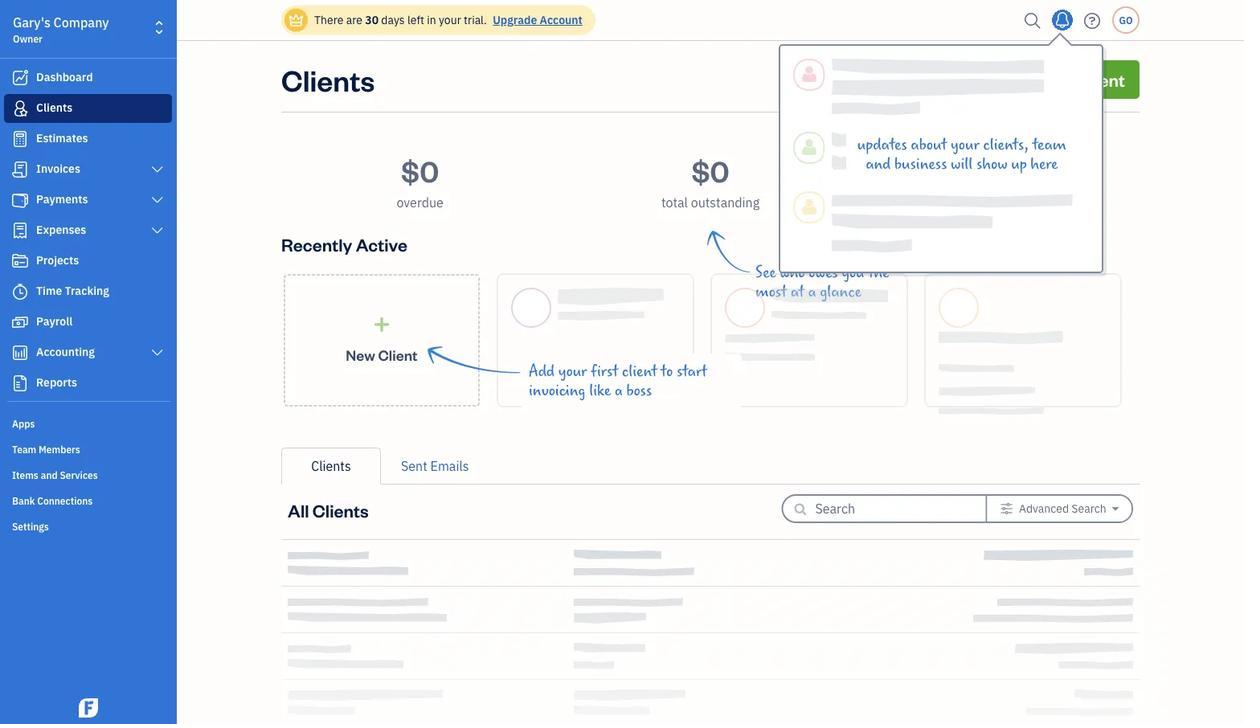 Task type: locate. For each thing, give the bounding box(es) containing it.
chevron large down image inside payments "link"
[[150, 194, 165, 207]]

client
[[1078, 68, 1126, 91], [378, 346, 418, 365]]

1 horizontal spatial your
[[559, 363, 587, 380]]

0 vertical spatial a
[[809, 283, 817, 301]]

owner
[[13, 32, 42, 45]]

chevron large down image up projects link
[[150, 224, 165, 237]]

client
[[622, 363, 658, 380]]

$0 inside $0 in draft
[[983, 151, 1020, 189]]

$0 inside $0 overdue
[[401, 151, 439, 189]]

new client down go to help image
[[1040, 68, 1126, 91]]

1 horizontal spatial clients link
[[281, 448, 381, 485]]

in inside $0 in draft
[[981, 194, 991, 211]]

outstanding
[[691, 194, 760, 211]]

payment image
[[10, 192, 30, 208]]

your up invoicing
[[559, 363, 587, 380]]

1 horizontal spatial new
[[1040, 68, 1075, 91]]

clients down there
[[281, 60, 375, 99]]

trial.
[[464, 12, 487, 27]]

go button
[[1113, 6, 1140, 34]]

all
[[288, 499, 309, 522]]

chevron large down image inside expenses link
[[150, 224, 165, 237]]

most
[[756, 283, 787, 301]]

3 $0 from the left
[[983, 151, 1020, 189]]

new down plus image
[[346, 346, 375, 365]]

who
[[780, 264, 806, 281]]

chevron large down image for invoices
[[150, 163, 165, 176]]

projects
[[36, 253, 79, 268]]

there are 30 days left in your trial. upgrade account
[[314, 12, 583, 27]]

active
[[356, 233, 408, 256]]

client image
[[10, 101, 30, 117]]

payroll link
[[4, 308, 172, 337]]

team
[[1033, 136, 1067, 154]]

gary's company owner
[[13, 14, 109, 45]]

chevron large down image
[[150, 224, 165, 237], [150, 347, 165, 359]]

1 vertical spatial new
[[346, 346, 375, 365]]

like
[[590, 382, 611, 400]]

0 vertical spatial chevron large down image
[[150, 163, 165, 176]]

0 horizontal spatial a
[[615, 382, 623, 400]]

clients right all
[[313, 499, 369, 522]]

client down go to help image
[[1078, 68, 1126, 91]]

in left draft
[[981, 194, 991, 211]]

a inside see who owes you the most at a glance
[[809, 283, 817, 301]]

go
[[1120, 14, 1134, 27]]

a
[[809, 283, 817, 301], [615, 382, 623, 400]]

clients,
[[984, 136, 1029, 154]]

reports
[[36, 375, 77, 390]]

time tracking
[[36, 283, 109, 298]]

advanced search
[[1020, 501, 1107, 516]]

1 vertical spatial chevron large down image
[[150, 347, 165, 359]]

to
[[661, 363, 673, 380]]

recently active
[[281, 233, 408, 256]]

up
[[1012, 156, 1028, 173]]

$0 up the "overdue"
[[401, 151, 439, 189]]

apps
[[12, 417, 35, 430]]

0 vertical spatial new client
[[1040, 68, 1126, 91]]

0 horizontal spatial $0
[[401, 151, 439, 189]]

1 chevron large down image from the top
[[150, 224, 165, 237]]

2 chevron large down image from the top
[[150, 347, 165, 359]]

new down notifications image
[[1040, 68, 1075, 91]]

1 horizontal spatial $0
[[692, 151, 730, 189]]

recently
[[281, 233, 352, 256]]

sent emails
[[401, 458, 469, 475]]

1 horizontal spatial a
[[809, 283, 817, 301]]

0 vertical spatial new client link
[[1025, 60, 1140, 99]]

your inside 'add your first client to start invoicing like a boss'
[[559, 363, 587, 380]]

1 vertical spatial in
[[981, 194, 991, 211]]

and inside updates about your clients, team and business will show up here
[[866, 156, 891, 173]]

client down plus image
[[378, 346, 418, 365]]

accounting link
[[4, 339, 172, 368]]

chevron large down image up expenses link
[[150, 194, 165, 207]]

invoice image
[[10, 162, 30, 178]]

your left trial.
[[439, 12, 461, 27]]

0 vertical spatial in
[[427, 12, 436, 27]]

money image
[[10, 314, 30, 331]]

your
[[439, 12, 461, 27], [951, 136, 980, 154], [559, 363, 587, 380]]

members
[[39, 443, 80, 456]]

new client
[[1040, 68, 1126, 91], [346, 346, 418, 365]]

1 vertical spatial new client
[[346, 346, 418, 365]]

$0
[[401, 151, 439, 189], [692, 151, 730, 189], [983, 151, 1020, 189]]

2 horizontal spatial $0
[[983, 151, 1020, 189]]

invoicing
[[529, 382, 586, 400]]

your up will
[[951, 136, 980, 154]]

clients link
[[4, 94, 172, 123], [281, 448, 381, 485]]

$0 up the outstanding at the top of page
[[692, 151, 730, 189]]

0 vertical spatial and
[[866, 156, 891, 173]]

0 vertical spatial chevron large down image
[[150, 224, 165, 237]]

$0 for $0 total outstanding
[[692, 151, 730, 189]]

payroll
[[36, 314, 73, 329]]

chevron large down image up payments "link"
[[150, 163, 165, 176]]

plus image
[[373, 316, 391, 333]]

1 horizontal spatial new client link
[[1025, 60, 1140, 99]]

$0 inside $0 total outstanding
[[692, 151, 730, 189]]

1 chevron large down image from the top
[[150, 163, 165, 176]]

$0 for $0 overdue
[[401, 151, 439, 189]]

report image
[[10, 376, 30, 392]]

crown image
[[288, 12, 305, 29]]

new client down plus image
[[346, 346, 418, 365]]

bank connections link
[[4, 488, 172, 512]]

upgrade
[[493, 12, 537, 27]]

1 horizontal spatial in
[[981, 194, 991, 211]]

1 vertical spatial your
[[951, 136, 980, 154]]

and right the items
[[41, 469, 58, 482]]

a right at
[[809, 283, 817, 301]]

$0 overdue
[[397, 151, 444, 211]]

estimates
[[36, 131, 88, 146]]

2 chevron large down image from the top
[[150, 194, 165, 207]]

0 vertical spatial client
[[1078, 68, 1126, 91]]

days
[[381, 12, 405, 27]]

1 vertical spatial chevron large down image
[[150, 194, 165, 207]]

chevron large down image
[[150, 163, 165, 176], [150, 194, 165, 207]]

chevron large down image down payroll link at the top
[[150, 347, 165, 359]]

search
[[1072, 501, 1107, 516]]

2 vertical spatial your
[[559, 363, 587, 380]]

1 vertical spatial a
[[615, 382, 623, 400]]

here
[[1031, 156, 1059, 173]]

clients link down dashboard link
[[4, 94, 172, 123]]

caretdown image
[[1113, 503, 1119, 515]]

0 horizontal spatial and
[[41, 469, 58, 482]]

overdue
[[397, 194, 444, 211]]

expenses
[[36, 222, 86, 237]]

0 horizontal spatial new
[[346, 346, 375, 365]]

and
[[866, 156, 891, 173], [41, 469, 58, 482]]

owes
[[809, 264, 838, 281]]

1 horizontal spatial and
[[866, 156, 891, 173]]

items
[[12, 469, 38, 482]]

will
[[951, 156, 973, 173]]

0 horizontal spatial new client
[[346, 346, 418, 365]]

draft
[[994, 194, 1022, 211]]

a right like
[[615, 382, 623, 400]]

0 horizontal spatial new client link
[[284, 274, 480, 407]]

invoices
[[36, 161, 80, 176]]

clients
[[281, 60, 375, 99], [36, 100, 73, 115], [311, 458, 351, 475], [313, 499, 369, 522]]

0 vertical spatial clients link
[[4, 94, 172, 123]]

0 vertical spatial new
[[1040, 68, 1075, 91]]

2 horizontal spatial your
[[951, 136, 980, 154]]

in
[[427, 12, 436, 27], [981, 194, 991, 211]]

add your first client to start invoicing like a boss
[[529, 363, 708, 400]]

$0 up draft
[[983, 151, 1020, 189]]

first
[[591, 363, 619, 380]]

chevron large down image inside invoices link
[[150, 163, 165, 176]]

0 horizontal spatial your
[[439, 12, 461, 27]]

and down updates
[[866, 156, 891, 173]]

in right left
[[427, 12, 436, 27]]

clients link up all clients
[[281, 448, 381, 485]]

clients up estimates
[[36, 100, 73, 115]]

2 $0 from the left
[[692, 151, 730, 189]]

dashboard image
[[10, 70, 30, 86]]

estimate image
[[10, 131, 30, 147]]

items and services
[[12, 469, 98, 482]]

settings
[[12, 520, 49, 533]]

$0 for $0 in draft
[[983, 151, 1020, 189]]

Search text field
[[816, 496, 961, 522]]

see who owes you the most at a glance
[[756, 264, 890, 301]]

account
[[540, 12, 583, 27]]

0 horizontal spatial clients link
[[4, 94, 172, 123]]

chevron large down image for expenses
[[150, 224, 165, 237]]

1 $0 from the left
[[401, 151, 439, 189]]

expenses link
[[4, 216, 172, 245]]

1 vertical spatial and
[[41, 469, 58, 482]]

clients link inside main element
[[4, 94, 172, 123]]

new
[[1040, 68, 1075, 91], [346, 346, 375, 365]]

0 horizontal spatial client
[[378, 346, 418, 365]]

1 vertical spatial new client link
[[284, 274, 480, 407]]



Task type: vqa. For each thing, say whether or not it's contained in the screenshot.
ESTIMATES link
yes



Task type: describe. For each thing, give the bounding box(es) containing it.
there
[[314, 12, 344, 27]]

the
[[869, 264, 890, 281]]

1 vertical spatial client
[[378, 346, 418, 365]]

expense image
[[10, 223, 30, 239]]

at
[[791, 283, 805, 301]]

0 horizontal spatial in
[[427, 12, 436, 27]]

estimates link
[[4, 125, 172, 154]]

0 vertical spatial your
[[439, 12, 461, 27]]

tracking
[[65, 283, 109, 298]]

1 horizontal spatial new client
[[1040, 68, 1126, 91]]

30
[[365, 12, 379, 27]]

start
[[677, 363, 708, 380]]

sent emails link
[[381, 448, 489, 485]]

chevron large down image for payments
[[150, 194, 165, 207]]

dashboard
[[36, 70, 93, 84]]

payments
[[36, 192, 88, 207]]

time tracking link
[[4, 277, 172, 306]]

$0 total outstanding
[[662, 151, 760, 211]]

total
[[662, 194, 688, 211]]

updates about your clients, team and business will show up here
[[858, 136, 1067, 173]]

are
[[346, 12, 363, 27]]

timer image
[[10, 284, 30, 300]]

project image
[[10, 253, 30, 269]]

search image
[[1021, 8, 1046, 33]]

chevron large down image for accounting
[[150, 347, 165, 359]]

bank
[[12, 495, 35, 507]]

services
[[60, 469, 98, 482]]

add
[[529, 363, 555, 380]]

1 horizontal spatial client
[[1078, 68, 1126, 91]]

team
[[12, 443, 36, 456]]

items and services link
[[4, 462, 172, 487]]

time
[[36, 283, 62, 298]]

and inside "link"
[[41, 469, 58, 482]]

about
[[911, 136, 948, 154]]

$0 in draft
[[981, 151, 1022, 211]]

projects link
[[4, 247, 172, 276]]

boss
[[627, 382, 652, 400]]

see
[[756, 264, 776, 281]]

team members link
[[4, 437, 172, 461]]

clients up all clients
[[311, 458, 351, 475]]

sent
[[401, 458, 428, 475]]

bank connections
[[12, 495, 93, 507]]

notifications image
[[1050, 4, 1076, 36]]

settings image
[[1001, 503, 1014, 515]]

glance
[[820, 283, 862, 301]]

apps link
[[4, 411, 172, 435]]

a inside 'add your first client to start invoicing like a boss'
[[615, 382, 623, 400]]

advanced search button
[[988, 496, 1132, 522]]

main element
[[0, 0, 217, 725]]

gary's
[[13, 14, 51, 31]]

updates
[[858, 136, 908, 154]]

you
[[842, 264, 865, 281]]

all clients
[[288, 499, 369, 522]]

1 vertical spatial clients link
[[281, 448, 381, 485]]

left
[[408, 12, 425, 27]]

company
[[54, 14, 109, 31]]

reports link
[[4, 369, 172, 398]]

go to help image
[[1080, 8, 1106, 33]]

emails
[[431, 458, 469, 475]]

team members
[[12, 443, 80, 456]]

clients inside main element
[[36, 100, 73, 115]]

your inside updates about your clients, team and business will show up here
[[951, 136, 980, 154]]

invoices link
[[4, 155, 172, 184]]

connections
[[37, 495, 93, 507]]

payments link
[[4, 186, 172, 215]]

chart image
[[10, 345, 30, 361]]

upgrade account link
[[490, 12, 583, 27]]

freshbooks image
[[76, 699, 101, 718]]

settings link
[[4, 514, 172, 538]]

accounting
[[36, 345, 95, 359]]

advanced
[[1020, 501, 1070, 516]]

show
[[977, 156, 1008, 173]]

dashboard link
[[4, 64, 172, 92]]



